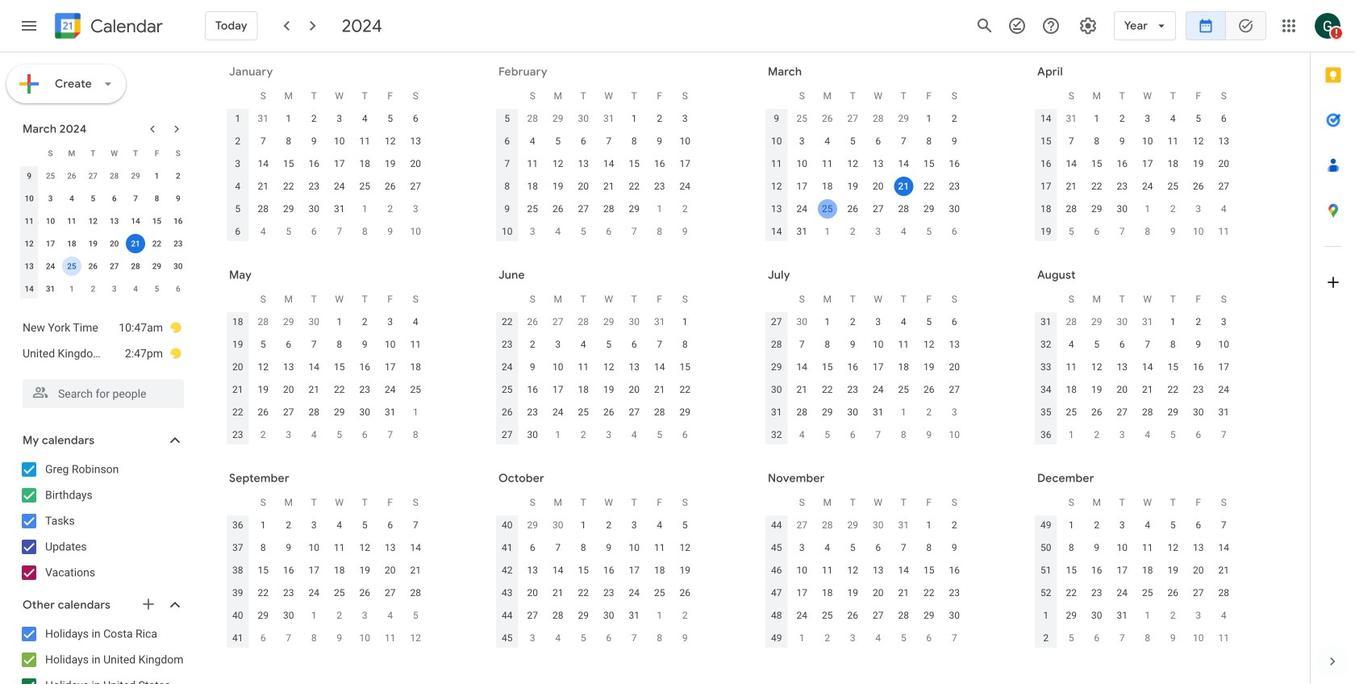 Task type: describe. For each thing, give the bounding box(es) containing it.
row group for january grid
[[225, 107, 428, 243]]

april 2 element for "april 1" element corresponding to the march grid april 4 element
[[843, 222, 863, 241]]

row group for july 'grid'
[[764, 311, 967, 446]]

23 element inside the march grid
[[945, 177, 964, 196]]

october 12 element
[[406, 628, 425, 648]]

august 9 element
[[920, 425, 939, 445]]

february 1 element
[[355, 199, 375, 219]]

19 element inside march 2024 grid
[[83, 234, 103, 253]]

august 6 element
[[843, 425, 863, 445]]

february 10 element
[[406, 222, 425, 241]]

february 28 element for the february 27 element associated with 7 element in the the march grid
[[869, 109, 888, 128]]

february 26 element for february 25 element related to row group in the march 2024 grid
[[62, 166, 81, 186]]

april 30 element
[[304, 312, 324, 332]]

june 1 element
[[406, 403, 425, 422]]

october 8 element
[[304, 628, 324, 648]]

june 2 element
[[254, 425, 273, 445]]

june 8 element
[[406, 425, 425, 445]]

6 element inside 'april' grid
[[1214, 109, 1234, 128]]

february 6 element
[[304, 222, 324, 241]]

column header for row group inside the september grid
[[225, 491, 250, 514]]

august 3 element
[[945, 403, 964, 422]]

october 1 element
[[304, 606, 324, 625]]

21, today element for the march grid april 4 element
[[894, 177, 913, 196]]

august 1 element
[[894, 403, 913, 422]]

february 5 element
[[279, 222, 298, 241]]

11 element inside december grid
[[1138, 538, 1157, 557]]

february 4 element
[[254, 222, 273, 241]]

june 7 element
[[381, 425, 400, 445]]

december 3 element
[[843, 628, 863, 648]]

may 5 element
[[1062, 222, 1081, 241]]

october 6 element
[[254, 628, 273, 648]]

11 element inside august grid
[[1062, 357, 1081, 377]]

may 10 element
[[1189, 222, 1208, 241]]

may 11 element
[[1214, 222, 1234, 241]]

may 27 element
[[548, 312, 568, 332]]

row group for december grid
[[1033, 514, 1237, 649]]

december 1 element
[[792, 628, 812, 648]]

11 element inside september grid
[[330, 538, 349, 557]]

21 element up "january 4" element
[[1214, 561, 1234, 580]]

april 28 element
[[254, 312, 273, 332]]

21 element up october 5 element
[[406, 561, 425, 580]]

april grid
[[1030, 85, 1237, 243]]

april 1 element for april 4 element associated with march 2024 grid
[[62, 279, 81, 299]]

settings menu image
[[1078, 16, 1098, 35]]

february 9 element
[[381, 222, 400, 241]]

11 element inside january grid
[[355, 132, 375, 151]]

1 list item from the top
[[23, 315, 182, 340]]

column header for row group within the the march grid
[[764, 85, 789, 107]]

december 7 element
[[945, 628, 964, 648]]

october 10 element
[[355, 628, 375, 648]]

january 6 element
[[1087, 628, 1107, 648]]

january 31 element
[[599, 109, 619, 128]]

january 4 element
[[1214, 606, 1234, 625]]

february 27 element for 7 element in the the march grid
[[843, 109, 863, 128]]

november 9 element
[[675, 628, 695, 648]]

november 3 element
[[523, 628, 542, 648]]

september 6 element
[[1189, 425, 1208, 445]]

21 element up july 5 element
[[650, 380, 669, 399]]

october grid
[[491, 491, 698, 649]]

row group for june grid
[[495, 311, 698, 446]]

may 30 element
[[625, 312, 644, 332]]

may 6 element
[[1087, 222, 1107, 241]]

november 7 element
[[625, 628, 644, 648]]

column header for row group within the february grid
[[495, 85, 520, 107]]

november 5 element
[[574, 628, 593, 648]]

july 6 element
[[675, 425, 695, 445]]

23 element inside 'april' grid
[[1113, 177, 1132, 196]]

7 element inside march 2024 grid
[[126, 189, 145, 208]]

august 4 element
[[792, 425, 812, 445]]

may 26 element
[[523, 312, 542, 332]]

march 4 element
[[548, 222, 568, 241]]

september 29 element
[[523, 516, 542, 535]]

august 2 element
[[920, 403, 939, 422]]

april 4 element for the march grid
[[894, 222, 913, 241]]

july 5 element
[[650, 425, 669, 445]]

september 7 element
[[1214, 425, 1234, 445]]

row group for october 'grid'
[[495, 514, 698, 649]]

december 31 element
[[254, 109, 273, 128]]

6 element inside october 'grid'
[[523, 538, 542, 557]]

may 2 element
[[1164, 199, 1183, 219]]

january 5 element
[[1062, 628, 1081, 648]]

june 6 element
[[355, 425, 375, 445]]

july grid
[[761, 288, 967, 446]]

row group for november "grid"
[[764, 514, 967, 649]]

calendar element
[[52, 10, 163, 45]]

march 8 element
[[650, 222, 669, 241]]

7 element inside january grid
[[254, 132, 273, 151]]

april 5 element for april 4 element associated with march 2024 grid
[[147, 279, 167, 299]]

august 5 element
[[818, 425, 837, 445]]

september 2 element
[[1087, 425, 1107, 445]]

november 2 element
[[675, 606, 695, 625]]

21, today element for april 4 element associated with march 2024 grid
[[126, 234, 145, 253]]

october 31 element
[[894, 516, 913, 535]]

21 element up december 5 element
[[894, 583, 913, 603]]

july 1 element
[[548, 425, 568, 445]]

march 6 element
[[599, 222, 619, 241]]

july 2 element
[[574, 425, 593, 445]]

february 26 element for row group within the the march grid february 25 element
[[818, 109, 837, 128]]

Search for people text field
[[32, 379, 174, 408]]

21 element up 'november 4' element
[[548, 583, 568, 603]]

january 7 element
[[1113, 628, 1132, 648]]

11 element inside the march grid
[[818, 154, 837, 173]]

6 element inside february grid
[[574, 132, 593, 151]]

2 list item from the top
[[23, 340, 182, 366]]

november 4 element
[[548, 628, 568, 648]]

23 element inside august grid
[[1189, 380, 1208, 399]]

6 element inside june grid
[[625, 335, 644, 354]]

6 element inside the march grid
[[869, 132, 888, 151]]

september 1 element
[[1062, 425, 1081, 445]]

september 30 element
[[548, 516, 568, 535]]

april 6 element for the march grid
[[945, 222, 964, 241]]

february 7 element
[[330, 222, 349, 241]]

march 3 element
[[523, 222, 542, 241]]

6 element inside august grid
[[1113, 335, 1132, 354]]

january 1 element
[[1138, 606, 1157, 625]]

july 3 element
[[599, 425, 619, 445]]

column header for row group within july 'grid'
[[764, 288, 789, 311]]

june 3 element
[[279, 425, 298, 445]]

march 2024 grid
[[15, 142, 189, 300]]

august grid
[[1030, 288, 1237, 446]]

row group for the march grid
[[764, 107, 967, 243]]

row group for february grid
[[495, 107, 698, 243]]

23 element inside october 'grid'
[[599, 583, 619, 603]]

october 9 element
[[330, 628, 349, 648]]

21 element up march 6 element
[[599, 177, 619, 196]]

23 element inside march 2024 grid
[[168, 234, 188, 253]]

october 2 element
[[330, 606, 349, 625]]



Task type: vqa. For each thing, say whether or not it's contained in the screenshot.
October 4 element
yes



Task type: locate. For each thing, give the bounding box(es) containing it.
february 29 element for 7 element in the the march grid
[[894, 109, 913, 128]]

row group inside december grid
[[1033, 514, 1237, 649]]

february 25 element for row group within the the march grid
[[792, 109, 812, 128]]

october 3 element
[[355, 606, 375, 625]]

1 vertical spatial february 25 element
[[41, 166, 60, 186]]

april 3 element for april 2 element for "april 1" element corresponding to the march grid april 4 element
[[869, 222, 888, 241]]

column header inside 'april' grid
[[1033, 85, 1059, 107]]

6 element inside july 'grid'
[[945, 312, 964, 332]]

column header inside march 2024 grid
[[19, 142, 40, 165]]

1 horizontal spatial february 26 element
[[818, 109, 837, 128]]

0 vertical spatial april 6 element
[[945, 222, 964, 241]]

april 29 element
[[279, 312, 298, 332]]

april 4 element for march 2024 grid
[[126, 279, 145, 299]]

column header for row group inside 'april' grid
[[1033, 85, 1059, 107]]

7 element inside july 'grid'
[[792, 335, 812, 354]]

1 vertical spatial february 27 element
[[83, 166, 103, 186]]

0 vertical spatial february 27 element
[[843, 109, 863, 128]]

july 30 element
[[1113, 312, 1132, 332]]

15 element
[[279, 154, 298, 173], [625, 154, 644, 173], [920, 154, 939, 173], [1087, 154, 1107, 173], [147, 211, 167, 231], [330, 357, 349, 377], [675, 357, 695, 377], [818, 357, 837, 377], [1164, 357, 1183, 377], [254, 561, 273, 580], [574, 561, 593, 580], [920, 561, 939, 580], [1062, 561, 1081, 580]]

1 horizontal spatial february 25 element
[[792, 109, 812, 128]]

1 horizontal spatial april 3 element
[[869, 222, 888, 241]]

january 30 element
[[574, 109, 593, 128]]

march 5 element
[[574, 222, 593, 241]]

27 element
[[406, 177, 425, 196], [1214, 177, 1234, 196], [574, 199, 593, 219], [869, 199, 888, 219], [105, 257, 124, 276], [945, 380, 964, 399], [279, 403, 298, 422], [625, 403, 644, 422], [1113, 403, 1132, 422], [381, 583, 400, 603], [1189, 583, 1208, 603], [523, 606, 542, 625], [869, 606, 888, 625]]

0 vertical spatial february 28 element
[[869, 109, 888, 128]]

1 horizontal spatial february 27 element
[[843, 109, 863, 128]]

row group inside august grid
[[1033, 311, 1237, 446]]

march grid
[[761, 85, 967, 243]]

june 4 element
[[304, 425, 324, 445]]

0 vertical spatial february 25 element
[[792, 109, 812, 128]]

1 horizontal spatial february 29 element
[[894, 109, 913, 128]]

8 element
[[279, 132, 298, 151], [625, 132, 644, 151], [920, 132, 939, 151], [1087, 132, 1107, 151], [147, 189, 167, 208], [330, 335, 349, 354], [675, 335, 695, 354], [818, 335, 837, 354], [1164, 335, 1183, 354], [254, 538, 273, 557], [574, 538, 593, 557], [920, 538, 939, 557], [1062, 538, 1081, 557]]

february 29 element for 7 element in the march 2024 grid
[[126, 166, 145, 186]]

row group inside june grid
[[495, 311, 698, 446]]

1 vertical spatial february 28 element
[[105, 166, 124, 186]]

23 element
[[304, 177, 324, 196], [650, 177, 669, 196], [945, 177, 964, 196], [1113, 177, 1132, 196], [168, 234, 188, 253], [355, 380, 375, 399], [843, 380, 863, 399], [1189, 380, 1208, 399], [523, 403, 542, 422], [279, 583, 298, 603], [599, 583, 619, 603], [945, 583, 964, 603], [1087, 583, 1107, 603]]

column header inside december grid
[[1033, 491, 1059, 514]]

july 31 element
[[1138, 312, 1157, 332]]

0 vertical spatial april 4 element
[[894, 222, 913, 241]]

row group inside february grid
[[495, 107, 698, 243]]

1 horizontal spatial april 1 element
[[818, 222, 837, 241]]

row group for 'april' grid
[[1033, 107, 1237, 243]]

0 vertical spatial april 2 element
[[843, 222, 863, 241]]

row group inside october 'grid'
[[495, 514, 698, 649]]

column header inside may grid
[[225, 288, 250, 311]]

december 4 element
[[869, 628, 888, 648]]

1 horizontal spatial april 5 element
[[920, 222, 939, 241]]

november grid
[[761, 491, 967, 649]]

18 element
[[355, 154, 375, 173], [1164, 154, 1183, 173], [523, 177, 542, 196], [818, 177, 837, 196], [62, 234, 81, 253], [406, 357, 425, 377], [894, 357, 913, 377], [574, 380, 593, 399], [1062, 380, 1081, 399], [330, 561, 349, 580], [650, 561, 669, 580], [1138, 561, 1157, 580], [818, 583, 837, 603]]

row group inside september grid
[[225, 514, 428, 649]]

0 horizontal spatial february 25 element
[[41, 166, 60, 186]]

main drawer image
[[19, 16, 39, 35]]

23 element inside june grid
[[523, 403, 542, 422]]

row group inside may grid
[[225, 311, 428, 446]]

may 29 element
[[599, 312, 619, 332]]

march 2 element
[[675, 199, 695, 219]]

0 horizontal spatial april 3 element
[[105, 279, 124, 299]]

row group inside 'april' grid
[[1033, 107, 1237, 243]]

column header inside january grid
[[225, 85, 250, 107]]

0 vertical spatial april 5 element
[[920, 222, 939, 241]]

column header for row group in the october 'grid'
[[495, 491, 520, 514]]

column header inside february grid
[[495, 85, 520, 107]]

21 element up september 4 element
[[1138, 380, 1157, 399]]

october 4 element
[[381, 606, 400, 625]]

april 5 element
[[920, 222, 939, 241], [147, 279, 167, 299]]

february grid
[[491, 85, 698, 243]]

march 31 element
[[1062, 109, 1081, 128]]

october 30 element
[[869, 516, 888, 535]]

0 horizontal spatial february 27 element
[[83, 166, 103, 186]]

column header inside september grid
[[225, 491, 250, 514]]

january 2 element
[[1164, 606, 1183, 625]]

may grid
[[222, 288, 428, 446]]

january 28 element
[[523, 109, 542, 128]]

row group for september grid
[[225, 514, 428, 649]]

column header inside june grid
[[495, 288, 520, 311]]

april 3 element for april 4 element associated with march 2024 grid's "april 1" element's april 2 element
[[105, 279, 124, 299]]

1 vertical spatial 21, today element
[[126, 234, 145, 253]]

1 vertical spatial april 2 element
[[83, 279, 103, 299]]

1 vertical spatial april 4 element
[[126, 279, 145, 299]]

may 31 element
[[650, 312, 669, 332]]

24 element
[[330, 177, 349, 196], [675, 177, 695, 196], [1138, 177, 1157, 196], [792, 199, 812, 219], [41, 257, 60, 276], [381, 380, 400, 399], [869, 380, 888, 399], [1214, 380, 1234, 399], [548, 403, 568, 422], [304, 583, 324, 603], [625, 583, 644, 603], [1113, 583, 1132, 603], [792, 606, 812, 625]]

august 7 element
[[869, 425, 888, 445]]

30 element
[[304, 199, 324, 219], [945, 199, 964, 219], [1113, 199, 1132, 219], [168, 257, 188, 276], [355, 403, 375, 422], [843, 403, 863, 422], [1189, 403, 1208, 422], [523, 425, 542, 445], [279, 606, 298, 625], [599, 606, 619, 625], [945, 606, 964, 625], [1087, 606, 1107, 625]]

april 4 element
[[894, 222, 913, 241], [126, 279, 145, 299]]

1 vertical spatial april 3 element
[[105, 279, 124, 299]]

11 element inside july 'grid'
[[894, 335, 913, 354]]

row group for may grid
[[225, 311, 428, 446]]

january 8 element
[[1138, 628, 1157, 648]]

october 7 element
[[279, 628, 298, 648]]

1 vertical spatial april 6 element
[[168, 279, 188, 299]]

february 27 element for 7 element in the march 2024 grid
[[83, 166, 103, 186]]

0 horizontal spatial april 5 element
[[147, 279, 167, 299]]

row group inside march 2024 grid
[[19, 165, 189, 300]]

6 element inside december grid
[[1189, 516, 1208, 535]]

row group inside the march grid
[[764, 107, 967, 243]]

march 9 element
[[675, 222, 695, 241]]

october 27 element
[[792, 516, 812, 535]]

6 element inside may grid
[[279, 335, 298, 354]]

column header for row group in the june grid
[[495, 288, 520, 311]]

january grid
[[222, 85, 428, 243]]

1 horizontal spatial april 2 element
[[843, 222, 863, 241]]

february 25 element for row group in the march 2024 grid
[[41, 166, 60, 186]]

0 vertical spatial april 1 element
[[818, 222, 837, 241]]

0 vertical spatial february 29 element
[[894, 109, 913, 128]]

january 10 element
[[1189, 628, 1208, 648]]

row group inside november "grid"
[[764, 514, 967, 649]]

column header for row group in may grid
[[225, 288, 250, 311]]

1 vertical spatial february 29 element
[[126, 166, 145, 186]]

column header for row group inside august grid
[[1033, 288, 1059, 311]]

july 29 element
[[1087, 312, 1107, 332]]

column header inside august grid
[[1033, 288, 1059, 311]]

other calendars list
[[3, 621, 200, 684]]

1 horizontal spatial february 28 element
[[869, 109, 888, 128]]

0 vertical spatial february 26 element
[[818, 109, 837, 128]]

11 element inside march 2024 grid
[[62, 211, 81, 231]]

january 11 element
[[1214, 628, 1234, 648]]

april 2 element for april 4 element associated with march 2024 grid's "april 1" element
[[83, 279, 103, 299]]

1 horizontal spatial april 4 element
[[894, 222, 913, 241]]

february 28 element for the february 27 element for 7 element in the march 2024 grid
[[105, 166, 124, 186]]

0 horizontal spatial april 4 element
[[126, 279, 145, 299]]

column header inside october 'grid'
[[495, 491, 520, 514]]

column header inside the march grid
[[764, 85, 789, 107]]

april 5 element for the march grid april 4 element
[[920, 222, 939, 241]]

column header inside november "grid"
[[764, 491, 789, 514]]

cell
[[891, 175, 916, 198], [815, 198, 840, 220], [125, 232, 146, 255], [61, 255, 82, 278]]

0 horizontal spatial april 6 element
[[168, 279, 188, 299]]

june 30 element
[[792, 312, 812, 332]]

may 8 element
[[1138, 222, 1157, 241]]

may 28 element
[[574, 312, 593, 332]]

11 element
[[355, 132, 375, 151], [1164, 132, 1183, 151], [523, 154, 542, 173], [818, 154, 837, 173], [62, 211, 81, 231], [406, 335, 425, 354], [894, 335, 913, 354], [574, 357, 593, 377], [1062, 357, 1081, 377], [330, 538, 349, 557], [650, 538, 669, 557], [1138, 538, 1157, 557], [818, 561, 837, 580]]

0 horizontal spatial february 28 element
[[105, 166, 124, 186]]

19 element inside the march grid
[[843, 177, 863, 196]]

column header inside july 'grid'
[[764, 288, 789, 311]]

august 10 element
[[945, 425, 964, 445]]

21 element up august 4 element on the right bottom of the page
[[792, 380, 812, 399]]

21 element up may 5 'element' on the top
[[1062, 177, 1081, 196]]

january 9 element
[[1164, 628, 1183, 648]]

november 1 element
[[650, 606, 669, 625]]

column header for row group in the january grid
[[225, 85, 250, 107]]

row group
[[225, 107, 428, 243], [495, 107, 698, 243], [764, 107, 967, 243], [1033, 107, 1237, 243], [19, 165, 189, 300], [225, 311, 428, 446], [495, 311, 698, 446], [764, 311, 967, 446], [1033, 311, 1237, 446], [225, 514, 428, 649], [495, 514, 698, 649], [764, 514, 967, 649], [1033, 514, 1237, 649]]

heading inside calendar element
[[87, 17, 163, 36]]

1 horizontal spatial 21, today element
[[894, 177, 913, 196]]

february 28 element
[[869, 109, 888, 128], [105, 166, 124, 186]]

february 3 element
[[406, 199, 425, 219]]

1 vertical spatial february 26 element
[[62, 166, 81, 186]]

1 vertical spatial april 1 element
[[62, 279, 81, 299]]

0 horizontal spatial april 1 element
[[62, 279, 81, 299]]

add other calendars image
[[140, 596, 157, 612]]

april 1 element for the march grid april 4 element
[[818, 222, 837, 241]]

may 1 element
[[1138, 199, 1157, 219]]

6 element inside march 2024 grid
[[105, 189, 124, 208]]

1 horizontal spatial april 6 element
[[945, 222, 964, 241]]

december grid
[[1030, 491, 1237, 649]]

0 vertical spatial april 3 element
[[869, 222, 888, 241]]

22 element
[[279, 177, 298, 196], [625, 177, 644, 196], [920, 177, 939, 196], [1087, 177, 1107, 196], [147, 234, 167, 253], [330, 380, 349, 399], [675, 380, 695, 399], [818, 380, 837, 399], [1164, 380, 1183, 399], [254, 583, 273, 603], [574, 583, 593, 603], [920, 583, 939, 603], [1062, 583, 1081, 603]]

december 2 element
[[818, 628, 837, 648]]

february 26 element
[[818, 109, 837, 128], [62, 166, 81, 186]]

column header for row group in december grid
[[1033, 491, 1059, 514]]

20 element
[[406, 154, 425, 173], [1214, 154, 1234, 173], [574, 177, 593, 196], [869, 177, 888, 196], [105, 234, 124, 253], [945, 357, 964, 377], [279, 380, 298, 399], [625, 380, 644, 399], [1113, 380, 1132, 399], [381, 561, 400, 580], [1189, 561, 1208, 580], [523, 583, 542, 603], [869, 583, 888, 603]]

9 element
[[304, 132, 324, 151], [650, 132, 669, 151], [945, 132, 964, 151], [1113, 132, 1132, 151], [168, 189, 188, 208], [355, 335, 375, 354], [843, 335, 863, 354], [1189, 335, 1208, 354], [523, 357, 542, 377], [279, 538, 298, 557], [599, 538, 619, 557], [945, 538, 964, 557], [1087, 538, 1107, 557]]

my calendars list
[[3, 457, 200, 586]]

0 horizontal spatial february 26 element
[[62, 166, 81, 186]]

row group for august grid
[[1033, 311, 1237, 446]]

september 5 element
[[1164, 425, 1183, 445]]

row group inside january grid
[[225, 107, 428, 243]]

row group for march 2024 grid
[[19, 165, 189, 300]]

0 horizontal spatial february 29 element
[[126, 166, 145, 186]]

None search field
[[0, 373, 200, 408]]

1 vertical spatial april 5 element
[[147, 279, 167, 299]]

october 5 element
[[406, 606, 425, 625]]

0 horizontal spatial april 2 element
[[83, 279, 103, 299]]

july 4 element
[[625, 425, 644, 445]]

april 6 element for march 2024 grid
[[168, 279, 188, 299]]

may 4 element
[[1214, 199, 1234, 219]]

february 2 element
[[381, 199, 400, 219]]

row group inside july 'grid'
[[764, 311, 967, 446]]

july 28 element
[[1062, 312, 1081, 332]]

column header for row group in the march 2024 grid
[[19, 142, 40, 165]]

august 8 element
[[894, 425, 913, 445]]

february 27 element
[[843, 109, 863, 128], [83, 166, 103, 186]]

10 element
[[330, 132, 349, 151], [675, 132, 695, 151], [1138, 132, 1157, 151], [792, 154, 812, 173], [41, 211, 60, 231], [381, 335, 400, 354], [869, 335, 888, 354], [1214, 335, 1234, 354], [548, 357, 568, 377], [304, 538, 324, 557], [625, 538, 644, 557], [1113, 538, 1132, 557], [792, 561, 812, 580]]

7 element inside the march grid
[[894, 132, 913, 151]]

december 5 element
[[894, 628, 913, 648]]

21 element up february 4 element
[[254, 177, 273, 196]]

13 element
[[406, 132, 425, 151], [1214, 132, 1234, 151], [574, 154, 593, 173], [869, 154, 888, 173], [105, 211, 124, 231], [945, 335, 964, 354], [279, 357, 298, 377], [625, 357, 644, 377], [1113, 357, 1132, 377], [381, 538, 400, 557], [1189, 538, 1208, 557], [523, 561, 542, 580], [869, 561, 888, 580]]

december 6 element
[[920, 628, 939, 648]]

23 element inside july 'grid'
[[843, 380, 863, 399]]

0 vertical spatial 21, today element
[[894, 177, 913, 196]]

5 element
[[381, 109, 400, 128], [1189, 109, 1208, 128], [548, 132, 568, 151], [843, 132, 863, 151], [83, 189, 103, 208], [920, 312, 939, 332], [254, 335, 273, 354], [599, 335, 619, 354], [1087, 335, 1107, 354], [355, 516, 375, 535], [675, 516, 695, 535], [1164, 516, 1183, 535], [843, 538, 863, 557]]

january 3 element
[[1189, 606, 1208, 625]]

21 element up 'june 4' element in the left of the page
[[304, 380, 324, 399]]

0 horizontal spatial 21, today element
[[126, 234, 145, 253]]

column header for row group within the november "grid"
[[764, 491, 789, 514]]



